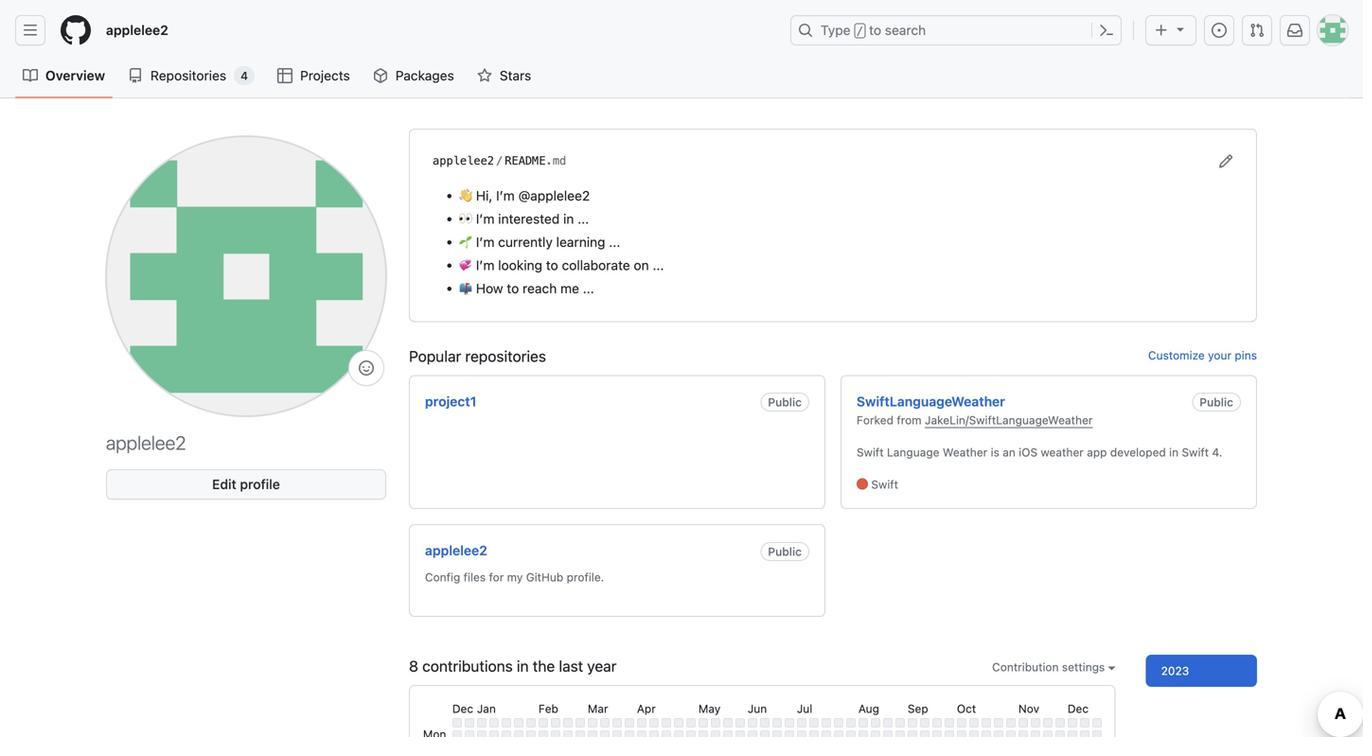 Task type: describe. For each thing, give the bounding box(es) containing it.
config files for my github profile.
[[425, 571, 604, 584]]

jakelin/swiftlanguageweather link
[[925, 414, 1093, 427]]

overview
[[45, 68, 105, 83]]

jul
[[797, 703, 813, 716]]

git pull request image
[[1250, 23, 1265, 38]]

... up collaborate
[[609, 234, 620, 250]]

👋 hi, i'm @applelee2 👀 i'm interested in ... 🌱 i'm currently learning ... 💞️ i'm looking to collaborate on ... 📫 how to reach me ...
[[459, 188, 664, 296]]

how
[[476, 281, 503, 296]]

in inside "👋 hi, i'm @applelee2 👀 i'm interested in ... 🌱 i'm currently learning ... 💞️ i'm looking to collaborate on ... 📫 how to reach me ..."
[[563, 211, 574, 227]]

/ for applelee2
[[496, 154, 503, 168]]

public for applelee2
[[768, 545, 802, 559]]

edit
[[212, 477, 237, 492]]

👋
[[459, 188, 472, 203]]

currently
[[498, 234, 553, 250]]

smiley image
[[359, 361, 374, 376]]

sep
[[908, 703, 929, 716]]

ios
[[1019, 446, 1038, 459]]

forked from jakelin/swiftlanguageweather
[[857, 414, 1093, 427]]

my
[[507, 571, 523, 584]]

... right on at the top left of the page
[[653, 257, 664, 273]]

contribution
[[992, 661, 1059, 674]]

may
[[699, 703, 721, 716]]

is
[[991, 446, 1000, 459]]

developed
[[1111, 446, 1166, 459]]

/ for type
[[857, 25, 863, 38]]

applelee2 / readme .md
[[433, 154, 566, 168]]

repo image
[[128, 68, 143, 83]]

from
[[897, 414, 922, 427]]

4.
[[1212, 446, 1223, 459]]

swift language weather is an ios weather app developed in swift 4.
[[857, 446, 1223, 459]]

swift left 4.
[[1182, 446, 1209, 459]]

table image
[[277, 68, 293, 83]]

projects
[[300, 68, 350, 83]]

search
[[885, 22, 926, 38]]

swiftlanguageweather
[[857, 394, 1005, 409]]

jun
[[748, 703, 767, 716]]

aug
[[859, 703, 880, 716]]

2023 link
[[1146, 655, 1257, 687]]

project1
[[425, 394, 477, 409]]

i'm right hi, at the left top of the page
[[496, 188, 515, 203]]

apr
[[637, 703, 656, 716]]

the
[[533, 658, 555, 676]]

project1 link
[[425, 394, 477, 409]]

0 vertical spatial to
[[869, 22, 882, 38]]

popular
[[409, 347, 461, 365]]

weather
[[1041, 446, 1084, 459]]

files
[[464, 571, 486, 584]]

applelee2 link for /
[[433, 154, 494, 168]]

plus image
[[1154, 23, 1169, 38]]

repositories
[[151, 68, 226, 83]]

1 vertical spatial to
[[546, 257, 558, 273]]

public for swiftlanguageweather
[[1200, 396, 1234, 409]]

💞️
[[459, 257, 472, 273]]

repositories
[[465, 347, 546, 365]]

public for project1
[[768, 396, 802, 409]]

.md
[[546, 154, 566, 168]]

dec for dec
[[1068, 703, 1089, 716]]

jan
[[477, 703, 496, 716]]

8       contributions         in the last year
[[409, 658, 617, 676]]

mar
[[588, 703, 608, 716]]

forked
[[857, 414, 894, 427]]

1 vertical spatial in
[[1169, 446, 1179, 459]]

dec jan
[[452, 703, 496, 716]]

issue opened image
[[1212, 23, 1227, 38]]

github
[[526, 571, 564, 584]]

2023
[[1161, 665, 1189, 678]]

collaborate
[[562, 257, 630, 273]]

looking
[[498, 257, 543, 273]]

8
[[409, 658, 418, 676]]

command palette image
[[1099, 23, 1114, 38]]

contributions
[[422, 658, 513, 676]]

your
[[1208, 349, 1232, 362]]

homepage image
[[61, 15, 91, 45]]

package image
[[373, 68, 388, 83]]

@applelee2
[[518, 188, 590, 203]]

0 vertical spatial applelee2 link
[[98, 15, 176, 45]]

2 vertical spatial to
[[507, 281, 519, 296]]

for
[[489, 571, 504, 584]]

🌱
[[459, 234, 472, 250]]

star image
[[477, 68, 492, 83]]

4
[[241, 69, 248, 82]]

settings
[[1062, 661, 1105, 674]]

customize your pins
[[1148, 349, 1257, 362]]



Task type: locate. For each thing, give the bounding box(es) containing it.
applelee2 link up config
[[425, 543, 487, 559]]

dec down settings
[[1068, 703, 1089, 716]]

book image
[[23, 68, 38, 83]]

📫
[[459, 281, 472, 296]]

2 vertical spatial in
[[517, 658, 529, 676]]

1 horizontal spatial dec
[[1068, 703, 1089, 716]]

type / to search
[[821, 22, 926, 38]]

edit this file image
[[1219, 154, 1234, 169]]

i'm
[[496, 188, 515, 203], [476, 211, 495, 227], [476, 234, 495, 250], [476, 257, 495, 273]]

dec left jan
[[452, 703, 474, 716]]

swiftlanguageweather link
[[857, 394, 1005, 409]]

readme
[[505, 154, 546, 168]]

popular repositories
[[409, 347, 546, 365]]

/ left the readme
[[496, 154, 503, 168]]

an
[[1003, 446, 1016, 459]]

1 vertical spatial applelee2 link
[[433, 154, 494, 168]]

/
[[857, 25, 863, 38], [496, 154, 503, 168]]

0 horizontal spatial to
[[507, 281, 519, 296]]

dec
[[452, 703, 474, 716], [1068, 703, 1089, 716]]

last
[[559, 658, 583, 676]]

dec for dec jan
[[452, 703, 474, 716]]

triangle down image
[[1173, 21, 1188, 36]]

on
[[634, 257, 649, 273]]

stars
[[500, 68, 531, 83]]

applelee2 link
[[98, 15, 176, 45], [433, 154, 494, 168], [425, 543, 487, 559]]

feb
[[539, 703, 559, 716]]

customize
[[1148, 349, 1205, 362]]

to
[[869, 22, 882, 38], [546, 257, 558, 273], [507, 281, 519, 296]]

i'm right 👀
[[476, 211, 495, 227]]

swift down 'forked'
[[857, 446, 884, 459]]

... up learning
[[578, 211, 589, 227]]

👀
[[459, 211, 472, 227]]

/ inside type / to search
[[857, 25, 863, 38]]

in
[[563, 211, 574, 227], [1169, 446, 1179, 459], [517, 658, 529, 676]]

contribution settings
[[992, 661, 1108, 674]]

cell
[[452, 719, 462, 728], [465, 719, 474, 728], [477, 719, 487, 728], [489, 719, 499, 728], [502, 719, 511, 728], [514, 719, 523, 728], [526, 719, 536, 728], [539, 719, 548, 728], [551, 719, 560, 728], [563, 719, 573, 728], [576, 719, 585, 728], [588, 719, 597, 728], [600, 719, 610, 728], [612, 719, 622, 728], [625, 719, 634, 728], [637, 719, 647, 728], [649, 719, 659, 728], [662, 719, 671, 728], [674, 719, 683, 728], [686, 719, 696, 728], [699, 719, 708, 728], [711, 719, 720, 728], [723, 719, 733, 728], [736, 719, 745, 728], [748, 719, 757, 728], [760, 719, 770, 728], [772, 719, 782, 728], [785, 719, 794, 728], [797, 719, 807, 728], [809, 719, 819, 728], [822, 719, 831, 728], [834, 719, 843, 728], [846, 719, 856, 728], [859, 719, 868, 728], [871, 719, 880, 728], [883, 719, 893, 728], [896, 719, 905, 728], [908, 719, 917, 728], [920, 719, 930, 728], [932, 719, 942, 728], [945, 719, 954, 728], [957, 719, 967, 728], [969, 719, 979, 728], [982, 719, 991, 728], [994, 719, 1003, 728], [1006, 719, 1016, 728], [1019, 719, 1028, 728], [1031, 719, 1040, 728], [1043, 719, 1053, 728], [1056, 719, 1065, 728], [1068, 719, 1077, 728], [1080, 719, 1090, 728], [1092, 719, 1102, 728], [452, 731, 462, 738], [465, 731, 474, 738], [477, 731, 487, 738], [489, 731, 499, 738], [502, 731, 511, 738], [514, 731, 523, 738], [526, 731, 536, 738], [539, 731, 548, 738], [551, 731, 560, 738], [563, 731, 573, 738], [576, 731, 585, 738], [588, 731, 597, 738], [600, 731, 610, 738], [612, 731, 622, 738], [625, 731, 634, 738], [637, 731, 647, 738], [649, 731, 659, 738], [662, 731, 671, 738], [674, 731, 683, 738], [686, 731, 696, 738], [699, 731, 708, 738], [711, 731, 720, 738], [723, 731, 733, 738], [736, 731, 745, 738], [748, 731, 757, 738], [760, 731, 770, 738], [772, 731, 782, 738], [785, 731, 794, 738], [797, 731, 807, 738], [809, 731, 819, 738], [822, 731, 831, 738], [834, 731, 843, 738], [846, 731, 856, 738], [859, 731, 868, 738], [871, 731, 880, 738], [883, 731, 893, 738], [896, 731, 905, 738], [908, 731, 917, 738], [920, 731, 930, 738], [932, 731, 942, 738], [945, 731, 954, 738], [957, 731, 967, 738], [969, 731, 979, 738], [982, 731, 991, 738], [994, 731, 1003, 738], [1006, 731, 1016, 738], [1019, 731, 1028, 738], [1031, 731, 1040, 738], [1043, 731, 1053, 738], [1056, 731, 1065, 738], [1068, 731, 1077, 738], [1080, 731, 1090, 738], [1092, 731, 1102, 738]]

reach
[[523, 281, 557, 296]]

2 vertical spatial applelee2 link
[[425, 543, 487, 559]]

profile
[[240, 477, 280, 492]]

change your avatar image
[[106, 136, 386, 417]]

grid containing dec
[[420, 698, 1105, 738]]

type
[[821, 22, 851, 38]]

stars link
[[469, 62, 539, 90]]

notifications image
[[1288, 23, 1303, 38]]

year
[[587, 658, 617, 676]]

in up learning
[[563, 211, 574, 227]]

profile.
[[567, 571, 604, 584]]

pins
[[1235, 349, 1257, 362]]

interested
[[498, 211, 560, 227]]

applelee2 link up repo image in the left of the page
[[98, 15, 176, 45]]

swift
[[857, 446, 884, 459], [1182, 446, 1209, 459], [871, 478, 899, 492]]

config
[[425, 571, 460, 584]]

contribution settings button
[[992, 659, 1116, 676]]

nov
[[1019, 703, 1040, 716]]

2 dec from the left
[[1068, 703, 1089, 716]]

0 horizontal spatial in
[[517, 658, 529, 676]]

public
[[768, 396, 802, 409], [1200, 396, 1234, 409], [768, 545, 802, 559]]

hi,
[[476, 188, 493, 203]]

to right how
[[507, 281, 519, 296]]

swift down language
[[871, 478, 899, 492]]

projects link
[[270, 62, 358, 90]]

to up reach
[[546, 257, 558, 273]]

edit profile button
[[106, 470, 386, 500]]

grid
[[420, 698, 1105, 738]]

swift for swift
[[871, 478, 899, 492]]

overview link
[[15, 62, 113, 90]]

to left search
[[869, 22, 882, 38]]

applelee2
[[106, 22, 168, 38], [433, 154, 494, 168], [106, 432, 186, 454], [425, 543, 487, 559]]

weather
[[943, 446, 988, 459]]

in right developed
[[1169, 446, 1179, 459]]

app
[[1087, 446, 1107, 459]]

2 horizontal spatial in
[[1169, 446, 1179, 459]]

swift for swift language weather is an ios weather app developed in swift 4.
[[857, 446, 884, 459]]

1 horizontal spatial /
[[857, 25, 863, 38]]

oct
[[957, 703, 976, 716]]

0 vertical spatial /
[[857, 25, 863, 38]]

packages link
[[365, 62, 462, 90]]

in left the
[[517, 658, 529, 676]]

i'm right 💞️
[[476, 257, 495, 273]]

1 vertical spatial /
[[496, 154, 503, 168]]

packages
[[396, 68, 454, 83]]

1 horizontal spatial in
[[563, 211, 574, 227]]

0 horizontal spatial /
[[496, 154, 503, 168]]

2 horizontal spatial to
[[869, 22, 882, 38]]

1 horizontal spatial to
[[546, 257, 558, 273]]

language
[[887, 446, 940, 459]]

applelee2 link for public
[[425, 543, 487, 559]]

applelee2 link up the 👋
[[433, 154, 494, 168]]

...
[[578, 211, 589, 227], [609, 234, 620, 250], [653, 257, 664, 273], [583, 281, 594, 296]]

0 horizontal spatial dec
[[452, 703, 474, 716]]

i'm right 🌱
[[476, 234, 495, 250]]

me
[[561, 281, 579, 296]]

learning
[[556, 234, 605, 250]]

0 vertical spatial in
[[563, 211, 574, 227]]

... right me
[[583, 281, 594, 296]]

jakelin/swiftlanguageweather
[[925, 414, 1093, 427]]

1 dec from the left
[[452, 703, 474, 716]]

edit profile
[[212, 477, 280, 492]]

/ right type
[[857, 25, 863, 38]]



Task type: vqa. For each thing, say whether or not it's contained in the screenshot.
applelee2 Public
yes



